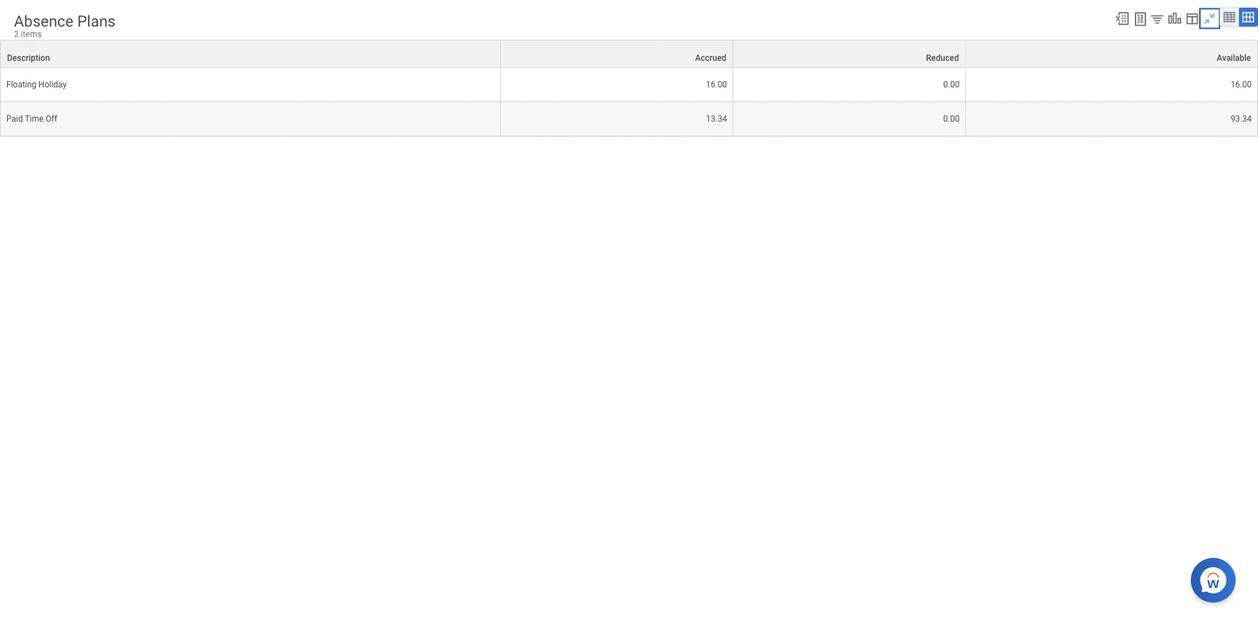Task type: vqa. For each thing, say whether or not it's contained in the screenshot.
location icon
no



Task type: describe. For each thing, give the bounding box(es) containing it.
table image
[[1223, 10, 1237, 24]]

paid
[[6, 114, 23, 124]]

available button
[[966, 41, 1258, 67]]

0.00 for 13.34
[[944, 114, 960, 124]]

holiday
[[39, 80, 67, 90]]

paid time off
[[6, 114, 57, 124]]

0.00 for 16.00
[[944, 80, 960, 90]]

time
[[25, 114, 44, 124]]

2
[[14, 29, 19, 39]]

plans
[[77, 12, 116, 31]]

accrued button
[[501, 41, 733, 67]]

reduced
[[927, 53, 959, 63]]

export to worksheets image
[[1133, 11, 1150, 28]]

export to excel image
[[1115, 11, 1131, 26]]

expand/collapse chart image
[[1168, 11, 1183, 26]]

13.34
[[706, 114, 728, 124]]

reduced button
[[734, 41, 966, 67]]

click to view/edit grid preferences image
[[1185, 11, 1201, 26]]

absence plans 2 items
[[14, 12, 116, 39]]



Task type: locate. For each thing, give the bounding box(es) containing it.
shrink image
[[1203, 11, 1218, 26]]

1 row from the top
[[0, 40, 1259, 68]]

row containing description
[[0, 40, 1259, 68]]

1 horizontal spatial 16.00
[[1231, 80, 1253, 90]]

row containing paid time off
[[0, 102, 1259, 137]]

absence
[[14, 12, 74, 31]]

3 row from the top
[[0, 102, 1259, 137]]

2 16.00 from the left
[[1231, 80, 1253, 90]]

93.34
[[1231, 114, 1253, 124]]

16.00 down available
[[1231, 80, 1253, 90]]

accrued
[[696, 53, 727, 63]]

16.00
[[706, 80, 728, 90], [1231, 80, 1253, 90]]

floating
[[6, 80, 36, 90]]

description
[[7, 53, 50, 63]]

toolbar
[[1109, 7, 1259, 29]]

16.00 down accrued
[[706, 80, 728, 90]]

1 0.00 from the top
[[944, 80, 960, 90]]

available
[[1218, 53, 1252, 63]]

select to filter grid data image
[[1150, 12, 1166, 26]]

description button
[[1, 41, 500, 67]]

0 horizontal spatial 16.00
[[706, 80, 728, 90]]

floating holiday
[[6, 80, 67, 90]]

2 row from the top
[[0, 68, 1259, 102]]

items
[[21, 29, 42, 39]]

0 vertical spatial 0.00
[[944, 80, 960, 90]]

expand table image
[[1242, 10, 1256, 24]]

1 16.00 from the left
[[706, 80, 728, 90]]

workday assistant region
[[1192, 553, 1242, 603]]

off
[[46, 114, 57, 124]]

2 0.00 from the top
[[944, 114, 960, 124]]

1 vertical spatial 0.00
[[944, 114, 960, 124]]

0.00
[[944, 80, 960, 90], [944, 114, 960, 124]]

row containing floating holiday
[[0, 68, 1259, 102]]

row
[[0, 40, 1259, 68], [0, 68, 1259, 102], [0, 102, 1259, 137]]



